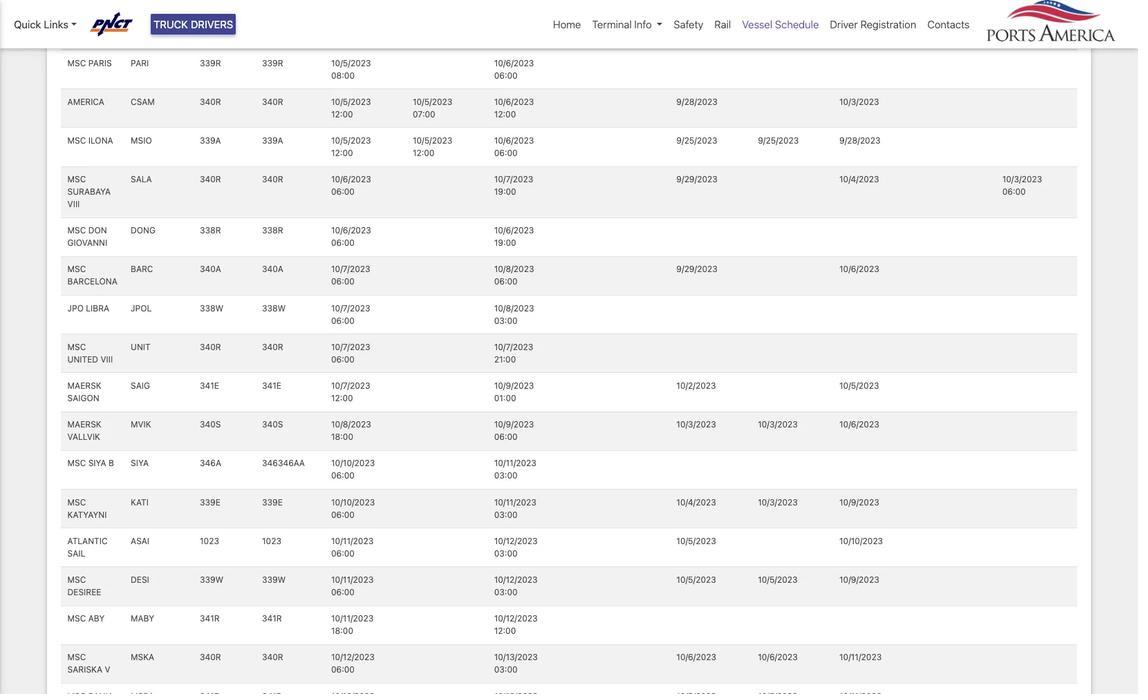 Task type: locate. For each thing, give the bounding box(es) containing it.
msc inside msc barcelona
[[67, 264, 86, 275]]

6 03:00 from the top
[[494, 665, 518, 676]]

03:00 for 339e
[[494, 510, 518, 520]]

msc inside the msc surabaya viii
[[67, 174, 86, 185]]

1 horizontal spatial 339w
[[262, 575, 286, 586]]

msc inside "msc desiree"
[[67, 575, 86, 586]]

2 338w from the left
[[262, 303, 286, 314]]

10/8/2023 for 03:00
[[494, 303, 534, 314]]

msc up surabaya on the left of page
[[67, 174, 86, 185]]

0 vertical spatial 10/7/2023 06:00
[[331, 264, 370, 287]]

msc up desiree
[[67, 575, 86, 586]]

10/6/2023
[[494, 58, 534, 68], [494, 97, 534, 107], [494, 135, 534, 146], [331, 174, 371, 185], [331, 226, 371, 236], [494, 226, 534, 236], [839, 264, 879, 275], [839, 420, 879, 430], [676, 653, 716, 663], [758, 653, 798, 663]]

06:00 inside 10/12/2023 06:00
[[331, 665, 355, 676]]

10/8/2023 18:00
[[331, 420, 371, 443]]

viii
[[67, 199, 80, 210], [101, 355, 113, 365]]

03:00
[[494, 316, 518, 326], [494, 471, 518, 482], [494, 510, 518, 520], [494, 549, 518, 559], [494, 588, 518, 598], [494, 665, 518, 676]]

4 msc from the top
[[67, 174, 86, 185]]

339e down 346a
[[200, 498, 220, 508]]

2 19:00 from the top
[[494, 238, 516, 248]]

10/11/2023 03:00 for 339e
[[494, 498, 536, 520]]

0 horizontal spatial 338w
[[200, 303, 223, 314]]

18:00 for 10/11/2023 18:00
[[331, 627, 353, 637]]

1 vertical spatial viii
[[101, 355, 113, 365]]

5 msc from the top
[[67, 226, 86, 236]]

10/5/2023
[[331, 58, 371, 68], [331, 97, 371, 107], [413, 97, 452, 107], [331, 135, 371, 146], [413, 135, 452, 146], [839, 381, 879, 391], [676, 536, 716, 547], [676, 575, 716, 586], [758, 575, 798, 586]]

maersk
[[67, 381, 101, 391], [67, 420, 101, 430]]

1 340a from the left
[[200, 264, 221, 275]]

paris
[[88, 58, 112, 68]]

v
[[105, 665, 110, 676]]

10/11/2023 06:00
[[331, 536, 374, 559], [331, 575, 374, 598]]

2 vertical spatial 10/10/2023
[[839, 536, 883, 547]]

2 maersk from the top
[[67, 420, 101, 430]]

1 vertical spatial 10/10/2023
[[331, 498, 375, 508]]

viii inside msc united viii
[[101, 355, 113, 365]]

2 1023 from the left
[[262, 536, 281, 547]]

10/8/2023 down the 10/6/2023 19:00
[[494, 264, 534, 275]]

1 horizontal spatial 10/4/2023
[[676, 498, 716, 508]]

10/10/2023
[[331, 459, 375, 469], [331, 498, 375, 508], [839, 536, 883, 547]]

0 vertical spatial 10/12/2023 03:00
[[494, 536, 538, 559]]

atlantic
[[67, 536, 108, 547]]

msc up "united"
[[67, 342, 86, 353]]

12:00
[[331, 109, 353, 119], [494, 109, 516, 119], [331, 148, 353, 158], [413, 148, 434, 158], [331, 393, 353, 404], [494, 627, 516, 637]]

9/25/2023
[[676, 135, 717, 146], [758, 135, 799, 146]]

1 vertical spatial 10/2/2023
[[676, 381, 716, 391]]

1 10/10/2023 06:00 from the top
[[331, 459, 375, 482]]

msc for msc siya b
[[67, 459, 86, 469]]

2 10/12/2023 03:00 from the top
[[494, 575, 538, 598]]

1 horizontal spatial 9/28/2023
[[839, 135, 881, 146]]

sail
[[67, 549, 85, 559]]

2 9/25/2023 from the left
[[758, 135, 799, 146]]

maersk up "vallvik"
[[67, 420, 101, 430]]

2 vertical spatial 10/8/2023
[[331, 420, 371, 430]]

1 horizontal spatial 9/25/2023
[[758, 135, 799, 146]]

viii for msc surabaya viii
[[67, 199, 80, 210]]

asai
[[131, 536, 149, 547]]

10/7/2023 for 10/7/2023 21:00
[[331, 342, 370, 353]]

10/7/2023 06:00 for 340r
[[331, 342, 370, 365]]

0 vertical spatial 10/11/2023 03:00
[[494, 459, 536, 482]]

18:00 up 10/12/2023 06:00
[[331, 627, 353, 637]]

339a
[[200, 135, 221, 146], [262, 135, 283, 146]]

1 horizontal spatial 1023
[[262, 536, 281, 547]]

1 338w from the left
[[200, 303, 223, 314]]

3 10/7/2023 06:00 from the top
[[331, 342, 370, 365]]

339r for mcrm
[[200, 19, 221, 29]]

carmen
[[67, 31, 103, 42]]

03:00 for 340r
[[494, 665, 518, 676]]

0 vertical spatial 9/29/2023
[[676, 174, 718, 185]]

18:00 inside 10/11/2023 18:00
[[331, 627, 353, 637]]

12 msc from the top
[[67, 653, 86, 663]]

quick links link
[[14, 17, 77, 32]]

0 horizontal spatial 339e
[[200, 498, 220, 508]]

10/7/2023 21:00
[[494, 342, 533, 365]]

10/13/2023
[[494, 653, 538, 663]]

0 vertical spatial viii
[[67, 199, 80, 210]]

msc aby
[[67, 614, 105, 624]]

msc inside msc united viii
[[67, 342, 86, 353]]

0 horizontal spatial 340s
[[200, 420, 221, 430]]

1 18:00 from the top
[[331, 432, 353, 443]]

1 vertical spatial 10/12/2023 03:00
[[494, 575, 538, 598]]

0 horizontal spatial 341r
[[200, 614, 220, 624]]

viii right "united"
[[101, 355, 113, 365]]

2 339a from the left
[[262, 135, 283, 146]]

3 msc from the top
[[67, 135, 86, 146]]

1 vertical spatial 19:00
[[494, 238, 516, 248]]

msc for msc paris
[[67, 58, 86, 68]]

10/5/2023 07:00
[[413, 97, 452, 119]]

maby
[[131, 614, 154, 624]]

aby
[[88, 614, 105, 624]]

msc up "carmen"
[[67, 19, 86, 29]]

2 horizontal spatial 10/4/2023
[[839, 174, 879, 185]]

19:00 inside 10/7/2023 19:00
[[494, 187, 516, 197]]

1 03:00 from the top
[[494, 316, 518, 326]]

0 horizontal spatial 338r
[[200, 226, 221, 236]]

341r
[[200, 614, 220, 624], [262, 614, 282, 624]]

10/12/2023
[[494, 536, 538, 547], [494, 575, 538, 586], [494, 614, 538, 624], [331, 653, 375, 663]]

1 340s from the left
[[200, 420, 221, 430]]

7 msc from the top
[[67, 342, 86, 353]]

msc for msc carmen
[[67, 19, 86, 29]]

0 horizontal spatial 1023
[[200, 536, 219, 547]]

2 10/7/2023 06:00 from the top
[[331, 303, 370, 326]]

viii inside the msc surabaya viii
[[67, 199, 80, 210]]

contacts link
[[922, 11, 975, 38]]

0 horizontal spatial 339a
[[200, 135, 221, 146]]

msc up sariska
[[67, 653, 86, 663]]

0 horizontal spatial 10/2/2023
[[676, 381, 716, 391]]

msc up the barcelona
[[67, 264, 86, 275]]

10/9/2023 01:00
[[494, 381, 534, 404]]

12:00 inside 10/6/2023 12:00
[[494, 109, 516, 119]]

viii down surabaya on the left of page
[[67, 199, 80, 210]]

vessel schedule
[[742, 18, 819, 30]]

10/11/2023 06:00 for 339w
[[331, 575, 374, 598]]

1 vertical spatial 10/8/2023
[[494, 303, 534, 314]]

10/9/2023 06:00
[[494, 420, 534, 443]]

10/7/2023 06:00
[[331, 264, 370, 287], [331, 303, 370, 326], [331, 342, 370, 365]]

19:00 up the 10/6/2023 19:00
[[494, 187, 516, 197]]

2 03:00 from the top
[[494, 471, 518, 482]]

0 vertical spatial 10/10/2023
[[331, 459, 375, 469]]

1 vertical spatial 10/11/2023 06:00
[[331, 575, 374, 598]]

19:00 up 10/8/2023 06:00
[[494, 238, 516, 248]]

msc for msc desiree
[[67, 575, 86, 586]]

1 9/29/2023 from the top
[[676, 174, 718, 185]]

0 vertical spatial 10/10/2023 06:00
[[331, 459, 375, 482]]

5 03:00 from the top
[[494, 588, 518, 598]]

msc sariska v
[[67, 653, 110, 676]]

driver registration link
[[824, 11, 922, 38]]

1 10/11/2023 06:00 from the top
[[331, 536, 374, 559]]

1 horizontal spatial siya
[[131, 459, 149, 469]]

1 horizontal spatial 338w
[[262, 303, 286, 314]]

1 horizontal spatial 338r
[[262, 226, 283, 236]]

18:00 inside 10/8/2023 18:00
[[331, 432, 353, 443]]

msc left aby
[[67, 614, 86, 624]]

10 msc from the top
[[67, 575, 86, 586]]

10/12/2023 for 339w
[[494, 575, 538, 586]]

9 msc from the top
[[67, 498, 86, 508]]

2 10/11/2023 03:00 from the top
[[494, 498, 536, 520]]

1 339e from the left
[[200, 498, 220, 508]]

10/5/2023 12:00
[[331, 97, 371, 119], [331, 135, 371, 158], [413, 135, 452, 158]]

03:00 for 1023
[[494, 549, 518, 559]]

340a
[[200, 264, 221, 275], [262, 264, 283, 275]]

0 vertical spatial 10/2/2023
[[839, 19, 879, 29]]

01:00
[[494, 393, 516, 404]]

03:00 inside 10/8/2023 03:00
[[494, 316, 518, 326]]

1 10/11/2023 03:00 from the top
[[494, 459, 536, 482]]

siya right b
[[131, 459, 149, 469]]

1 msc from the top
[[67, 19, 86, 29]]

vessel
[[742, 18, 772, 30]]

4 03:00 from the top
[[494, 549, 518, 559]]

10/5/2023 12:00 for 12:00
[[331, 135, 371, 158]]

schedule
[[775, 18, 819, 30]]

0 vertical spatial 18:00
[[331, 432, 353, 443]]

1 horizontal spatial 339e
[[262, 498, 283, 508]]

10/7/2023 06:00 for 340a
[[331, 264, 370, 287]]

10/11/2023
[[494, 459, 536, 469], [494, 498, 536, 508], [331, 536, 374, 547], [331, 575, 374, 586], [331, 614, 374, 624], [839, 653, 882, 663]]

1 horizontal spatial 10/2/2023
[[839, 19, 879, 29]]

2 vertical spatial 10/7/2023 06:00
[[331, 342, 370, 365]]

1 341r from the left
[[200, 614, 220, 624]]

1 horizontal spatial 340a
[[262, 264, 283, 275]]

msc
[[67, 19, 86, 29], [67, 58, 86, 68], [67, 135, 86, 146], [67, 174, 86, 185], [67, 226, 86, 236], [67, 264, 86, 275], [67, 342, 86, 353], [67, 459, 86, 469], [67, 498, 86, 508], [67, 575, 86, 586], [67, 614, 86, 624], [67, 653, 86, 663]]

9/28/2023
[[676, 97, 718, 107], [839, 135, 881, 146]]

339r
[[200, 19, 221, 29], [200, 58, 221, 68], [262, 58, 283, 68]]

10/10/2023 for 339e
[[331, 498, 375, 508]]

06:00 inside 10/9/2023 06:00
[[494, 432, 518, 443]]

340s up 346346aa
[[262, 420, 283, 430]]

340s up 346a
[[200, 420, 221, 430]]

1 vertical spatial 10/7/2023 06:00
[[331, 303, 370, 326]]

1 19:00 from the top
[[494, 187, 516, 197]]

1 10/7/2023 06:00 from the top
[[331, 264, 370, 287]]

10/7/2023 19:00
[[494, 174, 533, 197]]

19:00 for 10/6/2023 19:00
[[494, 238, 516, 248]]

1 339w from the left
[[200, 575, 223, 586]]

siya
[[88, 459, 106, 469], [131, 459, 149, 469]]

6 msc from the top
[[67, 264, 86, 275]]

info
[[634, 18, 652, 30]]

1 vertical spatial 10/11/2023 03:00
[[494, 498, 536, 520]]

msc for msc barcelona
[[67, 264, 86, 275]]

10/7/2023 06:00 for 338w
[[331, 303, 370, 326]]

10/3/2023 06:00
[[1002, 174, 1042, 197]]

1 vertical spatial 10/10/2023 06:00
[[331, 498, 375, 520]]

10/8/2023
[[494, 264, 534, 275], [494, 303, 534, 314], [331, 420, 371, 430]]

quick
[[14, 18, 41, 30]]

338r
[[200, 226, 221, 236], [262, 226, 283, 236]]

1 horizontal spatial viii
[[101, 355, 113, 365]]

1 vertical spatial 9/29/2023
[[676, 264, 718, 275]]

msc left the ilona
[[67, 135, 86, 146]]

03:00 for 339w
[[494, 588, 518, 598]]

msc inside the msc don giovanni
[[67, 226, 86, 236]]

0 vertical spatial 10/8/2023
[[494, 264, 534, 275]]

19:00 inside the 10/6/2023 19:00
[[494, 238, 516, 248]]

18:00 for 10/8/2023 18:00
[[331, 432, 353, 443]]

0 horizontal spatial 9/25/2023
[[676, 135, 717, 146]]

339e down 346346aa
[[262, 498, 283, 508]]

10/8/2023 down 10/8/2023 06:00
[[494, 303, 534, 314]]

1 horizontal spatial 339a
[[262, 135, 283, 146]]

0 vertical spatial 10/11/2023 06:00
[[331, 536, 374, 559]]

0 horizontal spatial 9/28/2023
[[676, 97, 718, 107]]

10/12/2023 03:00 for 1023
[[494, 536, 538, 559]]

msc ilona
[[67, 135, 113, 146]]

10/10/2023 06:00
[[331, 459, 375, 482], [331, 498, 375, 520]]

1 horizontal spatial 341e
[[262, 381, 281, 391]]

10/12/2023 for 1023
[[494, 536, 538, 547]]

0 horizontal spatial 341e
[[200, 381, 219, 391]]

2 10/11/2023 06:00 from the top
[[331, 575, 374, 598]]

maersk saigon
[[67, 381, 101, 404]]

maersk up saigon
[[67, 381, 101, 391]]

msc up giovanni
[[67, 226, 86, 236]]

msc inside msc katyayni
[[67, 498, 86, 508]]

10/8/2023 for 06:00
[[494, 264, 534, 275]]

3 03:00 from the top
[[494, 510, 518, 520]]

msc inside msc carmen
[[67, 19, 86, 29]]

2 10/10/2023 06:00 from the top
[[331, 498, 375, 520]]

home
[[553, 18, 581, 30]]

0 vertical spatial maersk
[[67, 381, 101, 391]]

0 vertical spatial 19:00
[[494, 187, 516, 197]]

msc inside msc sariska v
[[67, 653, 86, 663]]

339w
[[200, 575, 223, 586], [262, 575, 286, 586]]

10/5/2023 12:00 for 07:00
[[331, 97, 371, 119]]

2 msc from the top
[[67, 58, 86, 68]]

2 339e from the left
[[262, 498, 283, 508]]

jpo libra
[[67, 303, 109, 314]]

1 horizontal spatial 340s
[[262, 420, 283, 430]]

truck drivers
[[154, 18, 233, 30]]

1 vertical spatial maersk
[[67, 420, 101, 430]]

8 msc from the top
[[67, 459, 86, 469]]

0 horizontal spatial 10/4/2023
[[585, 19, 625, 29]]

1 vertical spatial 10/4/2023
[[839, 174, 879, 185]]

1 maersk from the top
[[67, 381, 101, 391]]

1 horizontal spatial 341r
[[262, 614, 282, 624]]

msc don giovanni
[[67, 226, 107, 248]]

03:00 inside 10/13/2023 03:00
[[494, 665, 518, 676]]

19:00
[[494, 187, 516, 197], [494, 238, 516, 248]]

10/13/2023 03:00
[[494, 653, 538, 676]]

10/12/2023 12:00
[[494, 614, 538, 637]]

msc for msc katyayni
[[67, 498, 86, 508]]

338w
[[200, 303, 223, 314], [262, 303, 286, 314]]

10/8/2023 03:00
[[494, 303, 534, 326]]

10/8/2023 down 10/7/2023 12:00
[[331, 420, 371, 430]]

18:00 down 10/7/2023 12:00
[[331, 432, 353, 443]]

msc for msc don giovanni
[[67, 226, 86, 236]]

2 9/29/2023 from the top
[[676, 264, 718, 275]]

0 horizontal spatial viii
[[67, 199, 80, 210]]

msc down "vallvik"
[[67, 459, 86, 469]]

11 msc from the top
[[67, 614, 86, 624]]

0 horizontal spatial 339w
[[200, 575, 223, 586]]

2 339w from the left
[[262, 575, 286, 586]]

0 horizontal spatial siya
[[88, 459, 106, 469]]

1 vertical spatial 18:00
[[331, 627, 353, 637]]

msc left paris
[[67, 58, 86, 68]]

msc up katyayni
[[67, 498, 86, 508]]

2 18:00 from the top
[[331, 627, 353, 637]]

0 horizontal spatial 340a
[[200, 264, 221, 275]]

19:00 for 10/7/2023 19:00
[[494, 187, 516, 197]]

10/11/2023 03:00
[[494, 459, 536, 482], [494, 498, 536, 520]]

1 10/12/2023 03:00 from the top
[[494, 536, 538, 559]]

siya left b
[[88, 459, 106, 469]]



Task type: describe. For each thing, give the bounding box(es) containing it.
safety link
[[668, 11, 709, 38]]

9/29/2023 for 10/4/2023
[[676, 174, 718, 185]]

barc
[[131, 264, 153, 275]]

346a
[[200, 459, 221, 469]]

driver registration
[[830, 18, 916, 30]]

saigon
[[67, 393, 99, 404]]

12:00 inside 10/7/2023 12:00
[[331, 393, 353, 404]]

1 1023 from the left
[[200, 536, 219, 547]]

rail link
[[709, 11, 737, 38]]

maersk for saigon
[[67, 381, 101, 391]]

msc katyayni
[[67, 498, 107, 520]]

10/12/2023 for 341r
[[494, 614, 538, 624]]

america
[[67, 97, 104, 107]]

unit
[[131, 342, 150, 353]]

06:00 inside 10/3/2023 06:00
[[1002, 187, 1026, 197]]

2 338r from the left
[[262, 226, 283, 236]]

msc for msc ilona
[[67, 135, 86, 146]]

desi
[[131, 575, 149, 586]]

10/6/2023 12:00
[[494, 97, 534, 119]]

b
[[109, 459, 114, 469]]

10/11/2023 03:00 for 346346aa
[[494, 459, 536, 482]]

msc for msc united viii
[[67, 342, 86, 353]]

links
[[44, 18, 68, 30]]

maersk for vallvik
[[67, 420, 101, 430]]

libra
[[86, 303, 109, 314]]

safety
[[674, 18, 703, 30]]

msio
[[131, 135, 152, 146]]

2 340s from the left
[[262, 420, 283, 430]]

viii for msc united viii
[[101, 355, 113, 365]]

dong
[[131, 226, 155, 236]]

07:00
[[413, 109, 435, 119]]

csam
[[131, 97, 155, 107]]

msc desiree
[[67, 575, 101, 598]]

contacts
[[927, 18, 970, 30]]

drivers
[[191, 18, 233, 30]]

barcelona
[[67, 277, 117, 287]]

maersk vallvik
[[67, 420, 101, 443]]

msc carmen
[[67, 19, 103, 42]]

msc for msc aby
[[67, 614, 86, 624]]

msc for msc sariska v
[[67, 653, 86, 663]]

2 siya from the left
[[131, 459, 149, 469]]

10/5/2023 08:00
[[331, 58, 371, 81]]

jpo
[[67, 303, 84, 314]]

mvik
[[131, 420, 151, 430]]

mska
[[131, 653, 154, 663]]

10/10/2023 06:00 for 346346aa
[[331, 459, 375, 482]]

0 vertical spatial 9/28/2023
[[676, 97, 718, 107]]

home link
[[548, 11, 587, 38]]

vessel schedule link
[[737, 11, 824, 38]]

truck
[[154, 18, 188, 30]]

08:00
[[331, 70, 355, 81]]

10/7/2023 for 10/8/2023 03:00
[[331, 303, 370, 314]]

driver
[[830, 18, 858, 30]]

21:30
[[585, 31, 607, 42]]

saig
[[131, 381, 150, 391]]

10/7/2023 for 10/9/2023 01:00
[[331, 381, 370, 391]]

msc paris
[[67, 58, 112, 68]]

10/6/2023 19:00
[[494, 226, 534, 248]]

10/8/2023 for 18:00
[[331, 420, 371, 430]]

msc barcelona
[[67, 264, 117, 287]]

mcrm
[[131, 19, 157, 29]]

346346aa
[[262, 459, 305, 469]]

0 vertical spatial 10/4/2023
[[585, 19, 625, 29]]

terminal info
[[592, 18, 652, 30]]

06:00 inside 10/8/2023 06:00
[[494, 277, 518, 287]]

rail
[[714, 18, 731, 30]]

339r for pari
[[200, 58, 221, 68]]

terminal
[[592, 18, 632, 30]]

msc surabaya viii
[[67, 174, 111, 210]]

2 341e from the left
[[262, 381, 281, 391]]

quick links
[[14, 18, 68, 30]]

10/11/2023 18:00
[[331, 614, 374, 637]]

sariska
[[67, 665, 102, 676]]

10/8/2023 06:00
[[494, 264, 534, 287]]

atlantic sail
[[67, 536, 108, 559]]

10/11/2023 06:00 for 1023
[[331, 536, 374, 559]]

12:00 inside the 10/12/2023 12:00
[[494, 627, 516, 637]]

10/12/2023 03:00 for 339w
[[494, 575, 538, 598]]

katyayni
[[67, 510, 107, 520]]

10/7/2023 12:00
[[331, 381, 370, 404]]

1 vertical spatial 9/28/2023
[[839, 135, 881, 146]]

1 339a from the left
[[200, 135, 221, 146]]

don
[[88, 226, 107, 236]]

10/7/2023 for 10/8/2023 06:00
[[331, 264, 370, 275]]

1 9/25/2023 from the left
[[676, 135, 717, 146]]

2 340a from the left
[[262, 264, 283, 275]]

10/12/2023 06:00
[[331, 653, 375, 676]]

1 338r from the left
[[200, 226, 221, 236]]

pari
[[131, 58, 149, 68]]

united
[[67, 355, 98, 365]]

10/4/2023 21:30
[[585, 19, 625, 42]]

msc for msc surabaya viii
[[67, 174, 86, 185]]

jpol
[[131, 303, 152, 314]]

truck drivers link
[[151, 14, 236, 35]]

sala
[[131, 174, 152, 185]]

ilona
[[88, 135, 113, 146]]

1 341e from the left
[[200, 381, 219, 391]]

10/10/2023 for 346346aa
[[331, 459, 375, 469]]

1 siya from the left
[[88, 459, 106, 469]]

msc siya b
[[67, 459, 114, 469]]

9/29/2023 for 10/6/2023
[[676, 264, 718, 275]]

giovanni
[[67, 238, 107, 248]]

2 341r from the left
[[262, 614, 282, 624]]

10/10/2023 06:00 for 339e
[[331, 498, 375, 520]]

21:00
[[494, 355, 516, 365]]

2 vertical spatial 10/4/2023
[[676, 498, 716, 508]]

terminal info link
[[587, 11, 668, 38]]

03:00 for 338w
[[494, 316, 518, 326]]

registration
[[860, 18, 916, 30]]

kati
[[131, 498, 149, 508]]

desiree
[[67, 588, 101, 598]]

03:00 for 346346aa
[[494, 471, 518, 482]]



Task type: vqa. For each thing, say whether or not it's contained in the screenshot.


